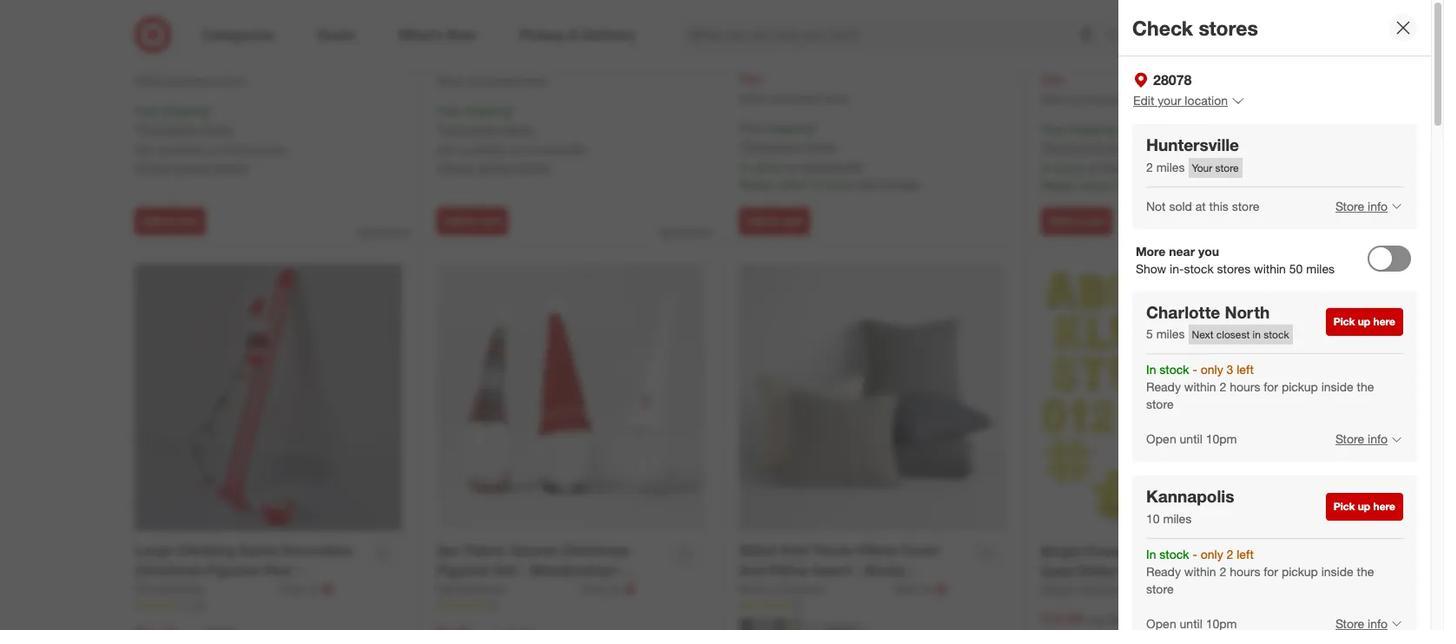 Task type: describe. For each thing, give the bounding box(es) containing it.
new at ¬
[[894, 581, 947, 599]]

the for charlotte north
[[1358, 380, 1375, 395]]

more
[[1136, 244, 1166, 259]]

store inside the in stock - only 3 left ready within 2 hours for pickup inside the store
[[1147, 397, 1174, 412]]

free for exclusions apply. link below $16.89 when purchased online
[[437, 103, 461, 118]]

3pc fabric gnome christmas figurine set - wondershop™ white/red link
[[437, 542, 664, 600]]

add for 1st add to cart button
[[142, 215, 162, 228]]

nearby for $15.49
[[173, 160, 210, 175]]

pick up here for charlotte north
[[1334, 316, 1396, 329]]

yankee candle
[[135, 9, 215, 24]]

stock inside charlotte north 5 miles next closest in stock
[[1264, 329, 1290, 342]]

purchased inside the $15.49 when purchased online
[[165, 75, 214, 88]]

creations for bright creations
[[1078, 583, 1130, 598]]

apply. down $45.50 reg $65.00 sale when purchased online
[[805, 139, 838, 154]]

store right this
[[1233, 199, 1260, 213]]

and
[[739, 562, 766, 580]]

4 add to cart button from the left
[[1042, 208, 1113, 236]]

add for 3rd add to cart button from right
[[445, 215, 465, 228]]

130-
[[1154, 543, 1183, 561]]

50
[[1290, 261, 1304, 276]]

shipping for exclusions apply. link under $45.50 reg $65.00 sale when purchased online
[[767, 121, 813, 136]]

$30.00
[[1108, 54, 1144, 69]]

- inside stitch knit throw pillow cover and pillow insert - becky cameron
[[855, 562, 861, 580]]

up for kannapolis
[[1359, 501, 1371, 514]]

4 cart from the left
[[1085, 215, 1105, 228]]

pick for kannapolis
[[1334, 501, 1356, 514]]

13
[[189, 26, 200, 39]]

27
[[793, 600, 805, 613]]

for for kannapolis
[[1264, 565, 1279, 579]]

¬ for stitch knit throw pillow cover and pillow insert - becky cameron
[[936, 581, 947, 599]]

10
[[1147, 512, 1160, 526]]

only at ¬ for 9
[[583, 581, 636, 599]]

large climbing santa decorative christmas figurine red - wondershop™ link
[[135, 542, 361, 600]]

$15.49 when purchased online
[[135, 52, 245, 88]]

0 horizontal spatial pillow
[[769, 562, 809, 580]]

santa
[[239, 542, 277, 560]]

left for kannapolis
[[1237, 547, 1255, 562]]

info for first store info dropdown button from the top of the check stores dialog
[[1368, 199, 1388, 213]]

becky cameron
[[739, 582, 827, 597]]

set
[[495, 562, 517, 580]]

exclusions down the $15.49 when purchased online
[[139, 122, 197, 136]]

info for first store info dropdown button from the bottom of the check stores dialog
[[1368, 432, 1388, 447]]

large climbing santa decorative christmas figurine red - wondershop™
[[135, 542, 353, 600]]

pick up here button for kannapolis
[[1326, 494, 1404, 521]]

3
[[1227, 363, 1234, 377]]

figurine inside 3pc fabric gnome christmas figurine set - wondershop™ white/red
[[437, 562, 491, 580]]

bright creations 130-piece diy gold glitter make your own banner kit with letters, numbers, and symbols, 5 inch letters
[[1042, 543, 1266, 620]]

figurine inside large climbing santa decorative christmas figurine red - wondershop™
[[206, 562, 260, 580]]

kannapolis
[[1147, 487, 1235, 507]]

purchased inside $45.50 reg $65.00 sale when purchased online
[[769, 92, 819, 105]]

apply. down the $15.49 when purchased online
[[200, 122, 233, 136]]

check stores
[[1133, 15, 1259, 40]]

exclusions apply. link down the $15.49 when purchased online
[[139, 122, 233, 136]]

check nearby stores button for $16.89
[[437, 159, 550, 176]]

$45.50 reg $65.00 sale when purchased online
[[739, 52, 850, 105]]

north
[[1225, 302, 1270, 322]]

exclusions apply. link down $45.50 reg $65.00 sale when purchased online
[[744, 139, 838, 154]]

$16.99
[[1042, 611, 1083, 628]]

bright creations
[[1042, 583, 1130, 598]]

wondershop link up 255
[[739, 8, 882, 25]]

search button
[[1099, 16, 1140, 57]]

- inside the in stock - only 3 left ready within 2 hours for pickup inside the store
[[1193, 363, 1198, 377]]

only for kannapolis
[[1201, 547, 1224, 562]]

1 cart from the left
[[178, 215, 198, 228]]

$15.49
[[135, 52, 176, 69]]

free shipping * * exclusions apply. in stock at  huntersville ready within 2 hours with pickup for $21.00
[[1042, 122, 1222, 193]]

sale for $45.50
[[739, 71, 763, 86]]

within for in stock - only 2 left ready within 2 hours for pickup inside the store
[[1185, 565, 1217, 579]]

kannapolis 10 miles
[[1147, 487, 1235, 526]]

online inside $45.50 reg $65.00 sale when purchased online
[[822, 92, 850, 105]]

1
[[1096, 27, 1101, 40]]

edit
[[1134, 93, 1155, 108]]

insert
[[813, 562, 852, 580]]

becky inside becky cameron link
[[739, 582, 773, 597]]

red
[[264, 562, 290, 580]]

stitch
[[739, 542, 778, 560]]

open
[[1147, 432, 1177, 447]]

here for kannapolis
[[1374, 501, 1396, 514]]

miles inside kannapolis 10 miles
[[1164, 512, 1192, 526]]

sold
[[1170, 199, 1193, 213]]

open until 10pm
[[1147, 432, 1238, 447]]

10pm
[[1206, 432, 1238, 447]]

hours inside in stock - only 2 left ready within 2 hours for pickup inside the store
[[1230, 565, 1261, 579]]

not for $15.49
[[135, 142, 154, 157]]

knit
[[782, 542, 809, 560]]

2 add to cart button from the left
[[437, 208, 509, 236]]

purchased inside $16.89 when purchased online
[[467, 75, 517, 88]]

miles inside charlotte north 5 miles next closest in stock
[[1157, 327, 1186, 342]]

1 link
[[1042, 26, 1310, 42]]

reg inside "$16.99 reg $26.99"
[[1087, 613, 1104, 627]]

¬ for 3pc fabric gnome christmas figurine set - wondershop™ white/red
[[625, 581, 636, 599]]

wondershop for 1
[[1042, 10, 1111, 25]]

bright creations link
[[1042, 582, 1130, 600]]

$21.00 reg $30.00 sale when purchased online
[[1042, 52, 1152, 106]]

decorative
[[281, 542, 353, 560]]

cameron inside stitch knit throw pillow cover and pillow insert - becky cameron
[[739, 582, 800, 600]]

online inside the $15.49 when purchased online
[[217, 75, 245, 88]]

your inside bright creations 130-piece diy gold glitter make your own banner kit with letters, numbers, and symbols, 5 inch letters
[[1161, 563, 1191, 581]]

$26.99
[[1108, 613, 1144, 627]]

charlotte
[[1147, 302, 1221, 322]]

yankee candle link
[[135, 8, 215, 25]]

pick up here for kannapolis
[[1334, 501, 1396, 514]]

¬ for large climbing santa decorative christmas figurine red - wondershop™
[[322, 581, 334, 599]]

yankee
[[135, 9, 174, 24]]

large
[[135, 542, 173, 560]]

not for $16.89
[[437, 142, 457, 157]]

nearby for $16.89
[[476, 160, 513, 175]]

only for 9
[[583, 582, 608, 597]]

wondershop for 143
[[135, 582, 204, 597]]

inside for charlotte north
[[1322, 380, 1354, 395]]

3pc
[[437, 542, 461, 560]]

store for first store info dropdown button from the bottom of the check stores dialog
[[1336, 432, 1365, 447]]

hours inside the in stock - only 3 left ready within 2 hours for pickup inside the store
[[1230, 380, 1261, 395]]

What can we help you find? suggestions appear below search field
[[678, 16, 1111, 54]]

pickup inside in stock - only 2 left ready within 2 hours for pickup inside the store
[[1282, 565, 1319, 579]]

until
[[1180, 432, 1203, 447]]

2 store info from the top
[[1336, 432, 1388, 447]]

miles inside "more near you show in-stock stores within 50 miles"
[[1307, 261, 1335, 276]]

ready inside the in stock - only 3 left ready within 2 hours for pickup inside the store
[[1147, 380, 1182, 395]]

not sold at this store
[[1147, 199, 1260, 213]]

edit your location button
[[1133, 91, 1247, 110]]

climbing
[[177, 542, 235, 560]]

143
[[189, 600, 206, 613]]

in stock - only 3 left ready within 2 hours for pickup inside the store
[[1147, 363, 1375, 412]]

fabric
[[465, 542, 506, 560]]

cover
[[901, 542, 940, 560]]

check for $15.49
[[135, 160, 170, 175]]

9
[[491, 600, 497, 613]]

your inside huntersville 2 miles your store
[[1192, 161, 1213, 174]]

in stock - only 2 left ready within 2 hours for pickup inside the store
[[1147, 547, 1375, 597]]

make
[[1122, 563, 1157, 581]]

3 add to cart from the left
[[747, 215, 803, 228]]

your
[[1158, 93, 1182, 108]]

piece
[[1183, 543, 1220, 561]]

sponsored for $15.49
[[357, 226, 409, 239]]

reg for $21.00
[[1087, 54, 1104, 69]]

own
[[1195, 563, 1225, 581]]

bright for bright creations
[[1042, 583, 1075, 598]]

diy
[[1224, 543, 1247, 561]]

next
[[1192, 329, 1214, 342]]

2 cameron from the left
[[777, 582, 827, 597]]

stock inside "more near you show in-stock stores within 50 miles"
[[1185, 261, 1214, 276]]

only for 1
[[1188, 10, 1213, 25]]

letters,
[[1148, 583, 1198, 600]]

new
[[894, 582, 919, 597]]

online inside $16.89 when purchased online
[[519, 75, 547, 88]]

- inside 3pc fabric gnome christmas figurine set - wondershop™ white/red
[[520, 562, 526, 580]]

$16.99 reg $26.99
[[1042, 611, 1144, 628]]

bright for bright creations 130-piece diy gold glitter make your own banner kit with letters, numbers, and symbols, 5 inch letters
[[1042, 543, 1082, 561]]

$65.00
[[806, 53, 842, 68]]

location
[[1185, 93, 1229, 108]]

0 vertical spatial pillow
[[858, 542, 897, 560]]

13 link
[[135, 25, 402, 41]]

banner
[[1042, 583, 1089, 600]]

charlotte north 5 miles next closest in stock
[[1147, 302, 1290, 342]]

1 add to cart from the left
[[142, 215, 198, 228]]



Task type: locate. For each thing, give the bounding box(es) containing it.
left inside the in stock - only 3 left ready within 2 hours for pickup inside the store
[[1237, 363, 1255, 377]]

only inside in stock - only 2 left ready within 2 hours for pickup inside the store
[[1201, 547, 1224, 562]]

5 inside bright creations 130-piece diy gold glitter make your own banner kit with letters, numbers, and symbols, 5 inch letters
[[1135, 603, 1142, 620]]

within inside "more near you show in-stock stores within 50 miles"
[[1255, 261, 1287, 276]]

stitch knit throw pillow cover and pillow insert - becky cameron link
[[739, 542, 966, 600]]

0 horizontal spatial check nearby stores button
[[135, 159, 247, 176]]

1 store info from the top
[[1336, 199, 1388, 213]]

nearby
[[173, 160, 210, 175], [476, 160, 513, 175]]

0 vertical spatial wondershop™
[[530, 562, 621, 580]]

2
[[1147, 159, 1154, 174], [813, 177, 820, 192], [1115, 178, 1122, 193], [1220, 380, 1227, 395], [1227, 547, 1234, 562], [1220, 565, 1227, 579]]

2 inside the in stock - only 3 left ready within 2 hours for pickup inside the store
[[1220, 380, 1227, 395]]

1 left from the top
[[1237, 363, 1255, 377]]

3pc fabric gnome christmas figurine set - wondershop™ white/red
[[437, 542, 629, 600]]

2 horizontal spatial not
[[1147, 199, 1166, 213]]

in inside the in stock - only 3 left ready within 2 hours for pickup inside the store
[[1147, 363, 1157, 377]]

1 vertical spatial store
[[1336, 432, 1365, 447]]

figurine down santa at bottom
[[206, 562, 260, 580]]

1 vertical spatial pillow
[[769, 562, 809, 580]]

free for exclusions apply. link underneath $21.00 reg $30.00 sale when purchased online at the right top of page
[[1042, 122, 1066, 136]]

store up inch
[[1147, 582, 1174, 597]]

2 pick up here from the top
[[1334, 501, 1396, 514]]

only down red
[[280, 582, 305, 597]]

1 available from the left
[[158, 142, 205, 157]]

only for charlotte
[[1201, 363, 1224, 377]]

1 pick up here button from the top
[[1326, 309, 1404, 337]]

purchased down $65.00 on the top right
[[769, 92, 819, 105]]

to for 1st add to cart button from right
[[1072, 215, 1082, 228]]

143 link
[[135, 599, 402, 614]]

free down $45.50 reg $65.00 sale when purchased online
[[739, 121, 763, 136]]

- inside large climbing santa decorative christmas figurine red - wondershop™
[[294, 562, 300, 580]]

2 add from the left
[[445, 215, 465, 228]]

1 horizontal spatial figurine
[[437, 562, 491, 580]]

store inside huntersville 2 miles your store
[[1216, 161, 1240, 174]]

sale down the '$45.50'
[[739, 71, 763, 86]]

letters
[[1179, 603, 1226, 620]]

0 vertical spatial pick up here button
[[1326, 309, 1404, 337]]

wondershop for 9
[[437, 582, 506, 597]]

wondershop link for 1
[[1042, 9, 1184, 26]]

1 vertical spatial for
[[1264, 565, 1279, 579]]

purchased
[[165, 75, 214, 88], [467, 75, 517, 88], [769, 92, 819, 105], [1072, 93, 1121, 106]]

becky cameron link
[[739, 581, 891, 599]]

28078
[[1154, 71, 1192, 89]]

free for exclusions apply. link below the $15.49 when purchased online
[[135, 103, 159, 118]]

4 add to cart from the left
[[1050, 215, 1105, 228]]

store up the open on the bottom
[[1147, 397, 1174, 412]]

1 add from the left
[[142, 215, 162, 228]]

0 horizontal spatial christmas
[[135, 562, 203, 580]]

1 horizontal spatial sponsored
[[660, 226, 711, 239]]

not inside check stores dialog
[[1147, 199, 1166, 213]]

available
[[158, 142, 205, 157], [460, 142, 507, 157]]

1 horizontal spatial nearby
[[476, 160, 513, 175]]

1 info from the top
[[1368, 199, 1388, 213]]

creations
[[1086, 543, 1150, 561], [1078, 583, 1130, 598]]

only up 1 link
[[1188, 10, 1213, 25]]

shipping down $21.00 reg $30.00 sale when purchased online at the right top of page
[[1069, 122, 1116, 136]]

with inside bright creations 130-piece diy gold glitter make your own banner kit with letters, numbers, and symbols, 5 inch letters
[[1116, 583, 1144, 600]]

1 up from the top
[[1359, 316, 1371, 329]]

3 add from the left
[[747, 215, 767, 228]]

2 store from the top
[[1336, 432, 1365, 447]]

1 free shipping * * exclusions apply. not available at huntersville check nearby stores from the left
[[135, 103, 285, 175]]

free shipping * * exclusions apply. not available at huntersville check nearby stores for $16.89
[[437, 103, 588, 175]]

3pc fabric gnome christmas figurine set - wondershop™ white/red image
[[437, 264, 705, 532], [437, 264, 705, 532]]

left for charlotte north
[[1237, 363, 1255, 377]]

1 horizontal spatial with
[[1116, 583, 1144, 600]]

wondershop link up search
[[1042, 9, 1184, 26]]

0 vertical spatial becky
[[865, 562, 906, 580]]

miles down the charlotte
[[1157, 327, 1186, 342]]

2 left from the top
[[1237, 547, 1255, 562]]

0 vertical spatial 5
[[1147, 327, 1154, 342]]

creations up glitter
[[1086, 543, 1150, 561]]

only inside the in stock - only 3 left ready within 2 hours for pickup inside the store
[[1201, 363, 1224, 377]]

show
[[1136, 261, 1167, 276]]

free shipping * * exclusions apply. in stock at  huntersville ready within 2 hours with pickup down $45.50 reg $65.00 sale when purchased online
[[739, 121, 919, 192]]

free shipping * * exclusions apply. in stock at  huntersville ready within 2 hours with pickup down edit
[[1042, 122, 1222, 193]]

2 pick up here button from the top
[[1326, 494, 1404, 521]]

27 link
[[739, 599, 1007, 614]]

numbers,
[[1202, 583, 1266, 600]]

available down $16.89 when purchased online
[[460, 142, 507, 157]]

255 link
[[739, 25, 1007, 41]]

1 horizontal spatial free shipping * * exclusions apply. not available at huntersville check nearby stores
[[437, 103, 588, 175]]

apply.
[[200, 122, 233, 136], [503, 122, 535, 136], [805, 139, 838, 154], [1107, 140, 1140, 155]]

your
[[1192, 161, 1213, 174], [1161, 563, 1191, 581]]

christmas inside large climbing santa decorative christmas figurine red - wondershop™
[[135, 562, 203, 580]]

2 cart from the left
[[480, 215, 501, 228]]

1 the from the top
[[1358, 380, 1375, 395]]

hours
[[823, 177, 854, 192], [1125, 178, 1156, 193], [1230, 380, 1261, 395], [1230, 565, 1261, 579]]

within inside in stock - only 2 left ready within 2 hours for pickup inside the store
[[1185, 565, 1217, 579]]

check inside dialog
[[1133, 15, 1194, 40]]

1 horizontal spatial pillow
[[858, 542, 897, 560]]

sale
[[739, 71, 763, 86], [1042, 72, 1066, 87]]

pickup inside the in stock - only 3 left ready within 2 hours for pickup inside the store
[[1282, 380, 1319, 395]]

1 sponsored from the left
[[357, 226, 409, 239]]

cart
[[178, 215, 198, 228], [480, 215, 501, 228], [783, 215, 803, 228], [1085, 215, 1105, 228]]

apply. down edit
[[1107, 140, 1140, 155]]

wondershop™ inside 3pc fabric gnome christmas figurine set - wondershop™ white/red
[[530, 562, 621, 580]]

2 check nearby stores button from the left
[[437, 159, 550, 176]]

0 vertical spatial up
[[1359, 316, 1371, 329]]

0 vertical spatial info
[[1368, 199, 1388, 213]]

1 horizontal spatial christmas
[[562, 542, 629, 560]]

free down the $16.89
[[437, 103, 461, 118]]

1 vertical spatial christmas
[[135, 562, 203, 580]]

- inside in stock - only 2 left ready within 2 hours for pickup inside the store
[[1193, 547, 1198, 562]]

ready inside in stock - only 2 left ready within 2 hours for pickup inside the store
[[1147, 565, 1182, 579]]

0 horizontal spatial figurine
[[206, 562, 260, 580]]

0 horizontal spatial sponsored
[[357, 226, 409, 239]]

candle
[[177, 9, 215, 24]]

2 store info button from the top
[[1325, 421, 1404, 459]]

check for $16.89
[[437, 160, 472, 175]]

1 vertical spatial pick
[[1334, 501, 1356, 514]]

here for charlotte north
[[1374, 316, 1396, 329]]

and
[[1042, 603, 1067, 620]]

wondershop link for 143
[[135, 581, 277, 599]]

search
[[1099, 27, 1140, 45]]

1 horizontal spatial your
[[1192, 161, 1213, 174]]

0 vertical spatial here
[[1374, 316, 1396, 329]]

wondershop up 143
[[135, 582, 204, 597]]

2 sponsored from the left
[[660, 226, 711, 239]]

3 cart from the left
[[783, 215, 803, 228]]

0 horizontal spatial 5
[[1135, 603, 1142, 620]]

huntersville inside check stores dialog
[[1147, 135, 1240, 155]]

you
[[1199, 244, 1220, 259]]

1 cameron from the left
[[739, 582, 800, 600]]

0 vertical spatial pick up here
[[1334, 316, 1396, 329]]

creations down glitter
[[1078, 583, 1130, 598]]

1 vertical spatial pick up here
[[1334, 501, 1396, 514]]

2 to from the left
[[468, 215, 478, 228]]

huntersville 2 miles your store
[[1147, 135, 1240, 174]]

online
[[217, 75, 245, 88], [519, 75, 547, 88], [822, 92, 850, 105], [1124, 93, 1152, 106]]

$45.50
[[739, 52, 781, 69]]

only up own at the bottom of the page
[[1201, 547, 1224, 562]]

add for 1st add to cart button from right
[[1050, 215, 1069, 228]]

stores inside "more near you show in-stock stores within 50 miles"
[[1218, 261, 1251, 276]]

shipping for exclusions apply. link below the $15.49 when purchased online
[[162, 103, 209, 118]]

- left 3 at the bottom of the page
[[1193, 363, 1198, 377]]

check
[[1133, 15, 1194, 40], [135, 160, 170, 175], [437, 160, 472, 175]]

free down $15.49
[[135, 103, 159, 118]]

shipping down $16.89 when purchased online
[[464, 103, 511, 118]]

available for $15.49
[[158, 142, 205, 157]]

bright creations 130-piece diy gold glitter make your own banner kit with letters, numbers, and symbols, 5 inch letters image
[[1042, 264, 1310, 532], [1042, 264, 1310, 532]]

1 add to cart button from the left
[[135, 208, 206, 236]]

free
[[135, 103, 159, 118], [437, 103, 461, 118], [739, 121, 763, 136], [1042, 122, 1066, 136]]

wondershop link up 143
[[135, 581, 277, 599]]

closest
[[1217, 329, 1250, 342]]

1 store info button from the top
[[1325, 187, 1404, 226]]

1 bright from the top
[[1042, 543, 1082, 561]]

1 vertical spatial bright
[[1042, 583, 1075, 598]]

at inside check stores dialog
[[1196, 199, 1207, 213]]

edit your location
[[1134, 93, 1229, 108]]

stock inside in stock - only 2 left ready within 2 hours for pickup inside the store
[[1160, 547, 1190, 562]]

1 nearby from the left
[[173, 160, 210, 175]]

pillow left the cover
[[858, 542, 897, 560]]

exclusions apply. link down $21.00 reg $30.00 sale when purchased online at the right top of page
[[1046, 140, 1140, 155]]

wondershop up 255
[[739, 9, 809, 24]]

free shipping * * exclusions apply. in stock at  huntersville ready within 2 hours with pickup for $45.50
[[739, 121, 919, 192]]

available for $16.89
[[460, 142, 507, 157]]

store for first store info dropdown button from the top of the check stores dialog
[[1336, 199, 1365, 213]]

within for in stock - only 3 left ready within 2 hours for pickup inside the store
[[1185, 380, 1217, 395]]

reg down kit
[[1087, 613, 1104, 627]]

0 vertical spatial inside
[[1322, 380, 1354, 395]]

1 horizontal spatial check
[[437, 160, 472, 175]]

9 link
[[437, 599, 705, 614]]

3 add to cart button from the left
[[739, 208, 811, 236]]

inside inside in stock - only 2 left ready within 2 hours for pickup inside the store
[[1322, 565, 1354, 579]]

pick for charlotte north
[[1334, 316, 1356, 329]]

exclusions down $21.00 reg $30.00 sale when purchased online at the right top of page
[[1046, 140, 1104, 155]]

4 add from the left
[[1050, 215, 1069, 228]]

reg for $45.50
[[784, 53, 802, 68]]

$21.00
[[1042, 52, 1083, 70]]

2 add to cart from the left
[[445, 215, 501, 228]]

exclusions apply. link down $16.89 when purchased online
[[441, 122, 535, 136]]

creations for bright creations 130-piece diy gold glitter make your own banner kit with letters, numbers, and symbols, 5 inch letters
[[1086, 543, 1150, 561]]

only
[[1201, 363, 1224, 377], [1201, 547, 1224, 562]]

only up 9 link
[[583, 582, 608, 597]]

2 horizontal spatial check
[[1133, 15, 1194, 40]]

miles right the 10 on the bottom of page
[[1164, 512, 1192, 526]]

your up letters,
[[1161, 563, 1191, 581]]

left right 3 at the bottom of the page
[[1237, 363, 1255, 377]]

cameron up 27
[[777, 582, 827, 597]]

2 pick from the top
[[1334, 501, 1356, 514]]

wondershop link down set
[[437, 581, 579, 599]]

reg down 255
[[784, 53, 802, 68]]

this
[[1210, 199, 1229, 213]]

wondershop link for 9
[[437, 581, 579, 599]]

free down $21.00 reg $30.00 sale when purchased online at the right top of page
[[1042, 122, 1066, 136]]

when
[[135, 75, 162, 88], [437, 75, 464, 88], [739, 92, 766, 105], [1042, 93, 1069, 106]]

2 up from the top
[[1359, 501, 1371, 514]]

0 vertical spatial the
[[1358, 380, 1375, 395]]

0 vertical spatial store info button
[[1325, 187, 1404, 226]]

reg inside $45.50 reg $65.00 sale when purchased online
[[784, 53, 802, 68]]

figurine up white/red
[[437, 562, 491, 580]]

stock
[[753, 160, 782, 175], [1055, 161, 1085, 175], [1185, 261, 1214, 276], [1264, 329, 1290, 342], [1160, 363, 1190, 377], [1160, 547, 1190, 562]]

1 inside from the top
[[1322, 380, 1354, 395]]

christmas
[[562, 542, 629, 560], [135, 562, 203, 580]]

inside for kannapolis
[[1322, 565, 1354, 579]]

free shipping * * exclusions apply. not available at huntersville check nearby stores down $16.89 when purchased online
[[437, 103, 588, 175]]

gold
[[1042, 563, 1073, 581]]

online inside $21.00 reg $30.00 sale when purchased online
[[1124, 93, 1152, 106]]

miles up sold
[[1157, 159, 1186, 174]]

1 for from the top
[[1264, 380, 1279, 395]]

left inside in stock - only 2 left ready within 2 hours for pickup inside the store
[[1237, 547, 1255, 562]]

wondershop™
[[530, 562, 621, 580], [135, 582, 226, 600]]

exclusions down $45.50 reg $65.00 sale when purchased online
[[744, 139, 802, 154]]

purchased down the $16.89
[[467, 75, 517, 88]]

2 horizontal spatial with
[[1159, 178, 1182, 193]]

store
[[1336, 199, 1365, 213], [1336, 432, 1365, 447]]

1 vertical spatial 5
[[1135, 603, 1142, 620]]

2 bright from the top
[[1042, 583, 1075, 598]]

with for $21.00
[[1159, 178, 1182, 193]]

0 horizontal spatial your
[[1161, 563, 1191, 581]]

wondershop up 9
[[437, 582, 506, 597]]

1 vertical spatial here
[[1374, 501, 1396, 514]]

inch
[[1146, 603, 1175, 620]]

check stores dialog
[[1119, 0, 1445, 631]]

apply. down $16.89 when purchased online
[[503, 122, 535, 136]]

1 vertical spatial info
[[1368, 432, 1388, 447]]

2 info from the top
[[1368, 432, 1388, 447]]

0 horizontal spatial available
[[158, 142, 205, 157]]

-
[[1193, 363, 1198, 377], [1193, 547, 1198, 562], [294, 562, 300, 580], [520, 562, 526, 580], [855, 562, 861, 580]]

wondershop™ inside large climbing santa decorative christmas figurine red - wondershop™
[[135, 582, 226, 600]]

in inside in stock - only 2 left ready within 2 hours for pickup inside the store
[[1147, 547, 1157, 562]]

christmas up 9 link
[[562, 542, 629, 560]]

store up this
[[1216, 161, 1240, 174]]

for inside the in stock - only 3 left ready within 2 hours for pickup inside the store
[[1264, 380, 1279, 395]]

to for 3rd add to cart button from the left
[[770, 215, 780, 228]]

2 for from the top
[[1264, 565, 1279, 579]]

check nearby stores button
[[135, 159, 247, 176], [437, 159, 550, 176]]

for inside in stock - only 2 left ready within 2 hours for pickup inside the store
[[1264, 565, 1279, 579]]

1 vertical spatial only
[[1201, 547, 1224, 562]]

2 figurine from the left
[[437, 562, 491, 580]]

2 nearby from the left
[[476, 160, 513, 175]]

with for $45.50
[[857, 177, 879, 192]]

1 vertical spatial wondershop™
[[135, 582, 226, 600]]

white/red
[[437, 582, 506, 600]]

info
[[1368, 199, 1388, 213], [1368, 432, 1388, 447]]

0 horizontal spatial free shipping * * exclusions apply. in stock at  huntersville ready within 2 hours with pickup
[[739, 121, 919, 192]]

255
[[793, 26, 811, 39]]

1 vertical spatial store info
[[1336, 432, 1388, 447]]

for
[[1264, 380, 1279, 395], [1264, 565, 1279, 579]]

stitch knit throw pillow cover and pillow insert - becky cameron
[[739, 542, 940, 600]]

when down the '$45.50'
[[739, 92, 766, 105]]

sponsored for $16.89
[[660, 226, 711, 239]]

purchased inside $21.00 reg $30.00 sale when purchased online
[[1072, 93, 1121, 106]]

2 available from the left
[[460, 142, 507, 157]]

0 horizontal spatial nearby
[[173, 160, 210, 175]]

more near you show in-stock stores within 50 miles
[[1136, 244, 1335, 276]]

1 here from the top
[[1374, 316, 1396, 329]]

christmas inside 3pc fabric gnome christmas figurine set - wondershop™ white/red
[[562, 542, 629, 560]]

kit
[[1093, 583, 1112, 600]]

free for exclusions apply. link under $45.50 reg $65.00 sale when purchased online
[[739, 121, 763, 136]]

4 to from the left
[[1072, 215, 1082, 228]]

only at ¬ for 143
[[280, 581, 334, 599]]

purchased left edit
[[1072, 93, 1121, 106]]

1 vertical spatial becky
[[739, 582, 773, 597]]

1 vertical spatial pick up here button
[[1326, 494, 1404, 521]]

2 inside huntersville 2 miles your store
[[1147, 159, 1154, 174]]

available down the $15.49 when purchased online
[[158, 142, 205, 157]]

reg inside $21.00 reg $30.00 sale when purchased online
[[1087, 54, 1104, 69]]

$16.89 when purchased online
[[437, 52, 547, 88]]

sale for $21.00
[[1042, 72, 1066, 87]]

0 vertical spatial for
[[1264, 380, 1279, 395]]

cameron down and
[[739, 582, 800, 600]]

exclusions down $16.89 when purchased online
[[441, 122, 499, 136]]

1 to from the left
[[165, 215, 175, 228]]

reg down the 1
[[1087, 54, 1104, 69]]

the inside the in stock - only 3 left ready within 2 hours for pickup inside the store
[[1358, 380, 1375, 395]]

figurine
[[206, 562, 260, 580], [437, 562, 491, 580]]

3 to from the left
[[770, 215, 780, 228]]

2 only from the top
[[1201, 547, 1224, 562]]

- right red
[[294, 562, 300, 580]]

glitter
[[1077, 563, 1118, 581]]

2 here from the top
[[1374, 501, 1396, 514]]

only
[[885, 9, 910, 24], [1188, 10, 1213, 25], [280, 582, 305, 597], [583, 582, 608, 597]]

shipping for exclusions apply. link below $16.89 when purchased online
[[464, 103, 511, 118]]

2 the from the top
[[1358, 565, 1375, 579]]

miles right "50"
[[1307, 261, 1335, 276]]

1 vertical spatial creations
[[1078, 583, 1130, 598]]

1 horizontal spatial sale
[[1042, 72, 1066, 87]]

when down $15.49
[[135, 75, 162, 88]]

christmas down the large
[[135, 562, 203, 580]]

becky up new
[[865, 562, 906, 580]]

5 inside charlotte north 5 miles next closest in stock
[[1147, 327, 1154, 342]]

1 vertical spatial inside
[[1322, 565, 1354, 579]]

to for 3rd add to cart button from right
[[468, 215, 478, 228]]

ready
[[739, 177, 774, 192], [1042, 178, 1076, 193], [1147, 380, 1182, 395], [1147, 565, 1182, 579]]

at inside new at ¬
[[922, 582, 933, 597]]

miles inside huntersville 2 miles your store
[[1157, 159, 1186, 174]]

shipping for exclusions apply. link underneath $21.00 reg $30.00 sale when purchased online at the right top of page
[[1069, 122, 1116, 136]]

shipping down the $15.49 when purchased online
[[162, 103, 209, 118]]

becky inside stitch knit throw pillow cover and pillow insert - becky cameron
[[865, 562, 906, 580]]

sale inside $21.00 reg $30.00 sale when purchased online
[[1042, 72, 1066, 87]]

when inside $16.89 when purchased online
[[437, 75, 464, 88]]

1 pick from the top
[[1334, 316, 1356, 329]]

1 vertical spatial your
[[1161, 563, 1191, 581]]

- right insert
[[855, 562, 861, 580]]

0 vertical spatial your
[[1192, 161, 1213, 174]]

only at ¬ for 1
[[1188, 9, 1241, 26]]

add to cart
[[142, 215, 198, 228], [445, 215, 501, 228], [747, 215, 803, 228], [1050, 215, 1105, 228]]

free shipping * * exclusions apply. not available at huntersville check nearby stores for $15.49
[[135, 103, 285, 175]]

inside inside the in stock - only 3 left ready within 2 hours for pickup inside the store
[[1322, 380, 1354, 395]]

0 vertical spatial pick
[[1334, 316, 1356, 329]]

1 vertical spatial store info button
[[1325, 421, 1404, 459]]

0 vertical spatial bright
[[1042, 543, 1082, 561]]

store inside in stock - only 2 left ready within 2 hours for pickup inside the store
[[1147, 582, 1174, 597]]

1 horizontal spatial not
[[437, 142, 457, 157]]

0 vertical spatial left
[[1237, 363, 1255, 377]]

0 horizontal spatial not
[[135, 142, 154, 157]]

1 check nearby stores button from the left
[[135, 159, 247, 176]]

gnome
[[510, 542, 558, 560]]

wondershop up the 1
[[1042, 10, 1111, 25]]

left up numbers,
[[1237, 547, 1255, 562]]

1 horizontal spatial 5
[[1147, 327, 1154, 342]]

free shipping * * exclusions apply. not available at huntersville check nearby stores down the $15.49 when purchased online
[[135, 103, 285, 175]]

shipping
[[162, 103, 209, 118], [464, 103, 511, 118], [767, 121, 813, 136], [1069, 122, 1116, 136]]

to for 1st add to cart button
[[165, 215, 175, 228]]

creations inside bright creations 130-piece diy gold glitter make your own banner kit with letters, numbers, and symbols, 5 inch letters
[[1086, 543, 1150, 561]]

check nearby stores button for $15.49
[[135, 159, 247, 176]]

2 inside from the top
[[1322, 565, 1354, 579]]

your up not sold at this store at the top
[[1192, 161, 1213, 174]]

near
[[1170, 244, 1196, 259]]

when inside the $15.49 when purchased online
[[135, 75, 162, 88]]

becky down and
[[739, 582, 773, 597]]

wondershop™ down climbing
[[135, 582, 226, 600]]

only up 255 link
[[885, 9, 910, 24]]

0 vertical spatial creations
[[1086, 543, 1150, 561]]

0 horizontal spatial sale
[[739, 71, 763, 86]]

for for charlotte north
[[1264, 380, 1279, 395]]

pillow up becky cameron on the bottom right of the page
[[769, 562, 809, 580]]

0 horizontal spatial free shipping * * exclusions apply. not available at huntersville check nearby stores
[[135, 103, 285, 175]]

sponsored
[[357, 226, 409, 239], [660, 226, 711, 239]]

within for more near you show in-stock stores within 50 miles
[[1255, 261, 1287, 276]]

purchased down $15.49
[[165, 75, 214, 88]]

0 horizontal spatial wondershop™
[[135, 582, 226, 600]]

throw
[[812, 542, 854, 560]]

1 figurine from the left
[[206, 562, 260, 580]]

sale down $21.00
[[1042, 72, 1066, 87]]

bright down gold
[[1042, 583, 1075, 598]]

when inside $21.00 reg $30.00 sale when purchased online
[[1042, 93, 1069, 106]]

shipping down $45.50 reg $65.00 sale when purchased online
[[767, 121, 813, 136]]

1 only from the top
[[1201, 363, 1224, 377]]

*
[[209, 103, 213, 118], [511, 103, 515, 118], [813, 121, 818, 136], [135, 122, 139, 136], [437, 122, 441, 136], [1116, 122, 1120, 136], [739, 139, 744, 154], [1042, 140, 1046, 155]]

stock inside the in stock - only 3 left ready within 2 hours for pickup inside the store
[[1160, 363, 1190, 377]]

with
[[857, 177, 879, 192], [1159, 178, 1182, 193], [1116, 583, 1144, 600]]

5 left inch
[[1135, 603, 1142, 620]]

1 horizontal spatial becky
[[865, 562, 906, 580]]

only for 143
[[280, 582, 305, 597]]

5 down the charlotte
[[1147, 327, 1154, 342]]

5
[[1147, 327, 1154, 342], [1135, 603, 1142, 620]]

0 vertical spatial store
[[1336, 199, 1365, 213]]

bright inside bright creations 130-piece diy gold glitter make your own banner kit with letters, numbers, and symbols, 5 inch letters
[[1042, 543, 1082, 561]]

huntersville
[[1147, 135, 1240, 155], [222, 142, 285, 157], [524, 142, 588, 157], [800, 160, 863, 175], [1102, 161, 1165, 175]]

0 vertical spatial only
[[1201, 363, 1224, 377]]

stitch knit throw pillow cover and pillow insert - becky cameron image
[[739, 264, 1007, 532], [739, 264, 1007, 532]]

- right set
[[520, 562, 526, 580]]

0 horizontal spatial becky
[[739, 582, 773, 597]]

1 horizontal spatial wondershop™
[[530, 562, 621, 580]]

1 pick up here from the top
[[1334, 316, 1396, 329]]

not
[[135, 142, 154, 157], [437, 142, 457, 157], [1147, 199, 1166, 213]]

symbols,
[[1070, 603, 1131, 620]]

within inside the in stock - only 3 left ready within 2 hours for pickup inside the store
[[1185, 380, 1217, 395]]

only at ¬
[[885, 8, 938, 25], [1188, 9, 1241, 26], [280, 581, 334, 599], [583, 581, 636, 599]]

wondershop™ up 9 link
[[530, 562, 621, 580]]

0 vertical spatial christmas
[[562, 542, 629, 560]]

sale inside $45.50 reg $65.00 sale when purchased online
[[739, 71, 763, 86]]

1 horizontal spatial check nearby stores button
[[437, 159, 550, 176]]

pillow
[[858, 542, 897, 560], [769, 562, 809, 580]]

1 vertical spatial left
[[1237, 547, 1255, 562]]

1 vertical spatial the
[[1358, 565, 1375, 579]]

add for 3rd add to cart button from the left
[[747, 215, 767, 228]]

only left 3 at the bottom of the page
[[1201, 363, 1224, 377]]

when inside $45.50 reg $65.00 sale when purchased online
[[739, 92, 766, 105]]

1 store from the top
[[1336, 199, 1365, 213]]

1 horizontal spatial available
[[460, 142, 507, 157]]

store info
[[1336, 199, 1388, 213], [1336, 432, 1388, 447]]

the for kannapolis
[[1358, 565, 1375, 579]]

when down $21.00
[[1042, 93, 1069, 106]]

2 free shipping * * exclusions apply. not available at huntersville check nearby stores from the left
[[437, 103, 588, 175]]

pick up here button for charlotte north
[[1326, 309, 1404, 337]]

large climbing santa decorative christmas figurine red - wondershop™ image
[[135, 264, 402, 532], [135, 264, 402, 532]]

- up own at the bottom of the page
[[1193, 547, 1198, 562]]

1 vertical spatial up
[[1359, 501, 1371, 514]]

when down the $16.89
[[437, 75, 464, 88]]

the inside in stock - only 2 left ready within 2 hours for pickup inside the store
[[1358, 565, 1375, 579]]

at
[[913, 9, 924, 24], [1216, 10, 1226, 25], [208, 142, 218, 157], [510, 142, 521, 157], [786, 160, 796, 175], [1088, 161, 1099, 175], [1196, 199, 1207, 213], [309, 582, 319, 597], [611, 582, 621, 597], [922, 582, 933, 597]]

0 vertical spatial store info
[[1336, 199, 1388, 213]]

up for charlotte north
[[1359, 316, 1371, 329]]

in
[[1253, 329, 1261, 342]]

0 horizontal spatial with
[[857, 177, 879, 192]]

$16.89
[[437, 52, 479, 69]]

0 horizontal spatial check
[[135, 160, 170, 175]]

1 horizontal spatial free shipping * * exclusions apply. in stock at  huntersville ready within 2 hours with pickup
[[1042, 122, 1222, 193]]

bright up gold
[[1042, 543, 1082, 561]]



Task type: vqa. For each thing, say whether or not it's contained in the screenshot.
this
yes



